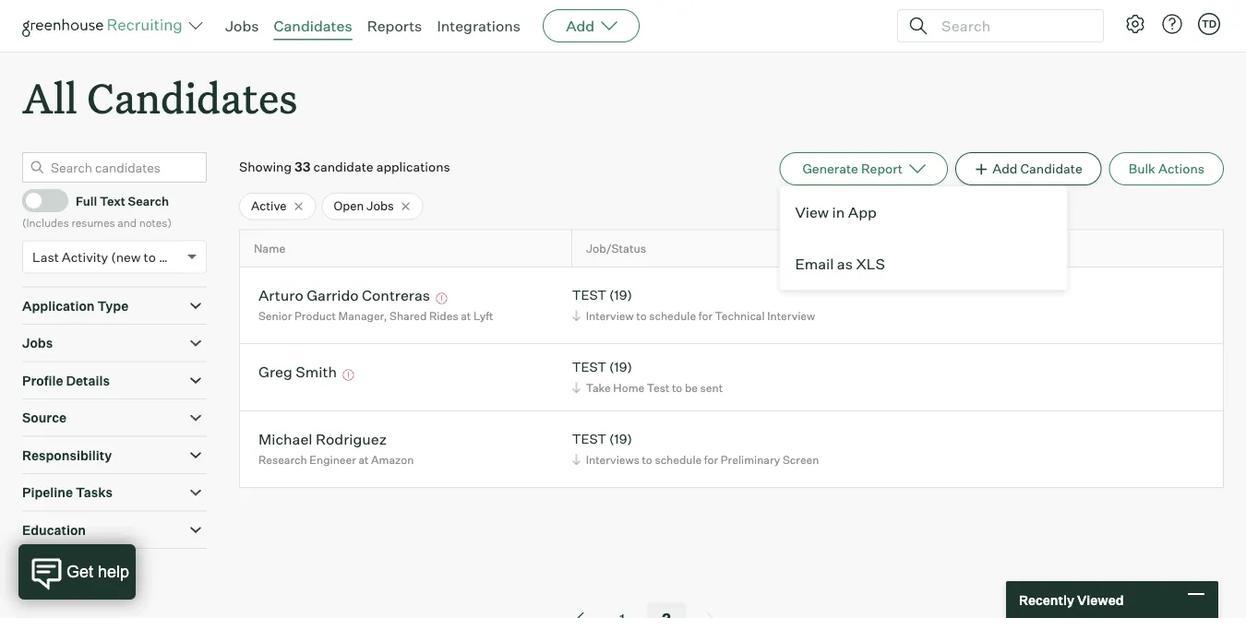 Task type: describe. For each thing, give the bounding box(es) containing it.
1 horizontal spatial jobs
[[225, 17, 259, 35]]

reports link
[[367, 17, 422, 35]]

td
[[1202, 18, 1217, 30]]

showing 33 candidate applications
[[239, 159, 450, 175]]

technical
[[715, 309, 765, 323]]

test (19) interviews to schedule for preliminary screen
[[572, 431, 819, 467]]

type
[[97, 298, 129, 314]]

generate report
[[803, 161, 903, 177]]

report
[[861, 161, 903, 177]]

integrations
[[437, 17, 521, 35]]

td button
[[1195, 9, 1224, 39]]

33
[[295, 159, 311, 175]]

home
[[613, 381, 645, 395]]

open jobs
[[334, 199, 394, 213]]

pipeline tasks
[[22, 485, 113, 501]]

rides
[[429, 309, 459, 323]]

at inside michael rodriguez research engineer at amazon
[[359, 453, 369, 467]]

michael rodriguez link
[[259, 430, 387, 451]]

view in app link
[[781, 187, 1067, 238]]

2 vertical spatial jobs
[[22, 335, 53, 351]]

all
[[22, 70, 77, 125]]

garrido
[[307, 286, 359, 304]]

notes)
[[139, 216, 172, 230]]

app
[[848, 203, 877, 222]]

greenhouse recruiting image
[[22, 15, 188, 37]]

candidates link
[[274, 17, 352, 35]]

senior product manager, shared rides at lyft
[[259, 309, 494, 323]]

Search text field
[[937, 12, 1087, 39]]

to for (new
[[144, 249, 156, 265]]

interviews to schedule for preliminary screen link
[[569, 451, 824, 469]]

michael rodriguez research engineer at amazon
[[259, 430, 414, 467]]

(19) for michael rodriguez
[[609, 431, 632, 447]]

research
[[259, 453, 307, 467]]

generate report button
[[780, 153, 948, 186]]

Search candidates field
[[22, 153, 207, 183]]

viewed
[[1077, 592, 1124, 608]]

shared
[[390, 309, 427, 323]]

application
[[22, 298, 95, 314]]

manager,
[[338, 309, 387, 323]]

reports
[[367, 17, 422, 35]]

lyft
[[474, 309, 494, 323]]

greg smith link
[[259, 363, 337, 384]]

2 interview from the left
[[767, 309, 815, 323]]

profile details
[[22, 373, 110, 389]]

arturo garrido contreras link
[[259, 286, 430, 307]]

bulk actions
[[1129, 161, 1205, 177]]

pagination navigation
[[22, 603, 1246, 619]]

amazon
[[371, 453, 414, 467]]

view
[[795, 203, 829, 222]]

name
[[254, 242, 286, 256]]

active
[[251, 199, 287, 213]]

take home test to be sent link
[[569, 379, 728, 397]]

and
[[117, 216, 137, 230]]

integrations link
[[437, 17, 521, 35]]

sent
[[700, 381, 723, 395]]

applications
[[376, 159, 450, 175]]

greg smith
[[259, 363, 337, 381]]

activity
[[62, 249, 108, 265]]

in
[[832, 203, 845, 222]]

(19) inside test (19) interview to schedule for technical interview
[[609, 287, 632, 303]]

(includes
[[22, 216, 69, 230]]

add candidate
[[993, 161, 1083, 177]]

email
[[795, 255, 834, 273]]

reset filters
[[50, 568, 124, 584]]

candidate
[[1021, 161, 1083, 177]]

contreras
[[362, 286, 430, 304]]

profile
[[22, 373, 63, 389]]

td button
[[1198, 13, 1221, 35]]

arturo garrido contreras
[[259, 286, 430, 304]]

for for test (19) interview to schedule for technical interview
[[699, 309, 713, 323]]

add candidate link
[[956, 153, 1102, 186]]

recently viewed
[[1019, 592, 1124, 608]]

search
[[128, 193, 169, 208]]

product
[[295, 309, 336, 323]]

arturo garrido contreras has been in technical interview for more than 14 days image
[[434, 293, 450, 304]]

reset filters button
[[22, 559, 133, 593]]

greg
[[259, 363, 293, 381]]

resumes
[[71, 216, 115, 230]]

interview to schedule for technical interview link
[[569, 307, 820, 325]]

xls
[[856, 255, 885, 273]]

source
[[22, 410, 67, 426]]

michael
[[259, 430, 313, 448]]



Task type: locate. For each thing, give the bounding box(es) containing it.
3 (19) from the top
[[609, 431, 632, 447]]

1 vertical spatial (19)
[[609, 359, 632, 375]]

page 2 element
[[647, 603, 686, 619]]

0 vertical spatial candidates
[[274, 17, 352, 35]]

reset
[[50, 568, 84, 584]]

test
[[647, 381, 670, 395]]

test inside test (19) interview to schedule for technical interview
[[572, 287, 607, 303]]

senior
[[259, 309, 292, 323]]

1 vertical spatial schedule
[[655, 453, 702, 467]]

jobs up profile at bottom
[[22, 335, 53, 351]]

responsibility
[[22, 448, 112, 464]]

to left old)
[[144, 249, 156, 265]]

1 horizontal spatial add
[[993, 161, 1018, 177]]

(19) for greg smith
[[609, 359, 632, 375]]

1 (19) from the top
[[609, 287, 632, 303]]

interview right technical
[[767, 309, 815, 323]]

2 test from the top
[[572, 359, 607, 375]]

showing
[[239, 159, 292, 175]]

schedule up test (19) take home test to be sent
[[649, 309, 696, 323]]

take
[[586, 381, 611, 395]]

test for greg smith
[[572, 359, 607, 375]]

filters
[[87, 568, 124, 584]]

rodriguez
[[316, 430, 387, 448]]

to inside test (19) interview to schedule for technical interview
[[636, 309, 647, 323]]

schedule for test (19) interview to schedule for technical interview
[[649, 309, 696, 323]]

details
[[66, 373, 110, 389]]

at down rodriguez
[[359, 453, 369, 467]]

add button
[[543, 9, 640, 42]]

tasks
[[76, 485, 113, 501]]

test down job/status
[[572, 287, 607, 303]]

0 vertical spatial for
[[699, 309, 713, 323]]

email as xls
[[795, 255, 885, 273]]

to right interviews
[[642, 453, 653, 467]]

to for interviews
[[642, 453, 653, 467]]

0 vertical spatial schedule
[[649, 309, 696, 323]]

2 (19) from the top
[[609, 359, 632, 375]]

education
[[22, 522, 86, 538]]

(19) inside test (19) interviews to schedule for preliminary screen
[[609, 431, 632, 447]]

0 vertical spatial add
[[566, 17, 595, 35]]

be
[[685, 381, 698, 395]]

to
[[144, 249, 156, 265], [636, 309, 647, 323], [672, 381, 683, 395], [642, 453, 653, 467]]

preliminary
[[721, 453, 780, 467]]

1 interview from the left
[[586, 309, 634, 323]]

generate report menu
[[780, 186, 1068, 291]]

1 horizontal spatial interview
[[767, 309, 815, 323]]

0 horizontal spatial add
[[566, 17, 595, 35]]

(19) inside test (19) take home test to be sent
[[609, 359, 632, 375]]

2 vertical spatial test
[[572, 431, 607, 447]]

arturo
[[259, 286, 303, 304]]

at
[[461, 309, 471, 323], [359, 453, 369, 467]]

0 vertical spatial jobs
[[225, 17, 259, 35]]

schedule inside test (19) interview to schedule for technical interview
[[649, 309, 696, 323]]

0 horizontal spatial at
[[359, 453, 369, 467]]

full
[[76, 193, 97, 208]]

interview
[[586, 309, 634, 323], [767, 309, 815, 323]]

smith
[[296, 363, 337, 381]]

greg smith has been in take home test for more than 7 days image
[[340, 370, 357, 381]]

schedule right interviews
[[655, 453, 702, 467]]

candidates
[[274, 17, 352, 35], [87, 70, 298, 125]]

test (19) take home test to be sent
[[572, 359, 723, 395]]

(new
[[111, 249, 141, 265]]

last activity (new to old)
[[32, 249, 183, 265]]

1 vertical spatial test
[[572, 359, 607, 375]]

jobs left candidates link
[[225, 17, 259, 35]]

test for michael rodriguez
[[572, 431, 607, 447]]

0 horizontal spatial interview
[[586, 309, 634, 323]]

(19)
[[609, 287, 632, 303], [609, 359, 632, 375], [609, 431, 632, 447]]

candidate
[[313, 159, 374, 175]]

3 test from the top
[[572, 431, 607, 447]]

for inside test (19) interview to schedule for technical interview
[[699, 309, 713, 323]]

all candidates
[[22, 70, 298, 125]]

to up test (19) take home test to be sent
[[636, 309, 647, 323]]

1 horizontal spatial at
[[461, 309, 471, 323]]

jobs right the open
[[367, 199, 394, 213]]

recently
[[1019, 592, 1075, 608]]

view in app
[[795, 203, 877, 222]]

schedule inside test (19) interviews to schedule for preliminary screen
[[655, 453, 702, 467]]

0 vertical spatial test
[[572, 287, 607, 303]]

as
[[837, 255, 853, 273]]

(19) down job/status
[[609, 287, 632, 303]]

1 vertical spatial candidates
[[87, 70, 298, 125]]

1 test from the top
[[572, 287, 607, 303]]

interviews
[[586, 453, 640, 467]]

0 vertical spatial at
[[461, 309, 471, 323]]

text
[[100, 193, 125, 208]]

for for test (19) interviews to schedule for preliminary screen
[[704, 453, 718, 467]]

1 vertical spatial add
[[993, 161, 1018, 177]]

test inside test (19) take home test to be sent
[[572, 359, 607, 375]]

checkmark image
[[30, 194, 44, 207]]

job/status
[[586, 242, 646, 256]]

to left be
[[672, 381, 683, 395]]

add for add candidate
[[993, 161, 1018, 177]]

to for interview
[[636, 309, 647, 323]]

jobs
[[225, 17, 259, 35], [367, 199, 394, 213], [22, 335, 53, 351]]

(19) up interviews
[[609, 431, 632, 447]]

to inside test (19) interviews to schedule for preliminary screen
[[642, 453, 653, 467]]

add for add
[[566, 17, 595, 35]]

for
[[699, 309, 713, 323], [704, 453, 718, 467]]

candidates down jobs link
[[87, 70, 298, 125]]

1 vertical spatial for
[[704, 453, 718, 467]]

jobs link
[[225, 17, 259, 35]]

test inside test (19) interviews to schedule for preliminary screen
[[572, 431, 607, 447]]

last
[[32, 249, 59, 265]]

bulk actions link
[[1110, 153, 1224, 186]]

test (19) interview to schedule for technical interview
[[572, 287, 815, 323]]

test
[[572, 287, 607, 303], [572, 359, 607, 375], [572, 431, 607, 447]]

email as xls link
[[781, 238, 1067, 290]]

actions
[[1159, 161, 1205, 177]]

1 vertical spatial at
[[359, 453, 369, 467]]

add inside popup button
[[566, 17, 595, 35]]

test up take
[[572, 359, 607, 375]]

interview down job/status
[[586, 309, 634, 323]]

engineer
[[310, 453, 356, 467]]

full text search (includes resumes and notes)
[[22, 193, 172, 230]]

for inside test (19) interviews to schedule for preliminary screen
[[704, 453, 718, 467]]

test up interviews
[[572, 431, 607, 447]]

pipeline
[[22, 485, 73, 501]]

schedule for test (19) interviews to schedule for preliminary screen
[[655, 453, 702, 467]]

(19) up home
[[609, 359, 632, 375]]

0 vertical spatial (19)
[[609, 287, 632, 303]]

2 vertical spatial (19)
[[609, 431, 632, 447]]

configure image
[[1125, 13, 1147, 35]]

generate
[[803, 161, 859, 177]]

2 horizontal spatial jobs
[[367, 199, 394, 213]]

to inside test (19) take home test to be sent
[[672, 381, 683, 395]]

0 horizontal spatial jobs
[[22, 335, 53, 351]]

open
[[334, 199, 364, 213]]

candidates right jobs link
[[274, 17, 352, 35]]

old)
[[159, 249, 183, 265]]

for left preliminary
[[704, 453, 718, 467]]

1 vertical spatial jobs
[[367, 199, 394, 213]]

screen
[[783, 453, 819, 467]]

candidate reports are now available! apply filters and select "view in app" element
[[780, 153, 948, 186]]

schedule
[[649, 309, 696, 323], [655, 453, 702, 467]]

application type
[[22, 298, 129, 314]]

for left technical
[[699, 309, 713, 323]]

last activity (new to old) option
[[32, 249, 183, 265]]

bulk
[[1129, 161, 1156, 177]]

at left the lyft
[[461, 309, 471, 323]]



Task type: vqa. For each thing, say whether or not it's contained in the screenshot.
first RSA from the top of the page
no



